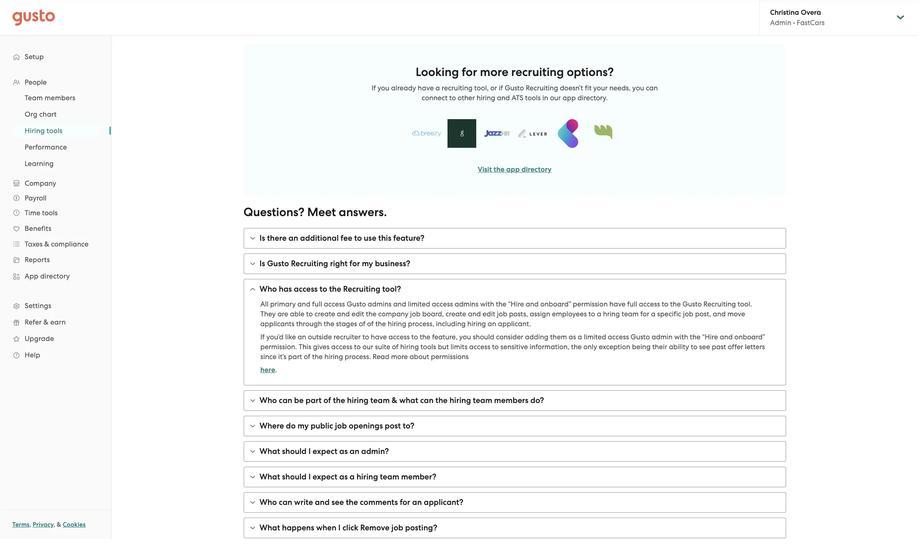 Task type: locate. For each thing, give the bounding box(es) containing it.
what should i expect as a hiring team member?
[[260, 472, 436, 482]]

have inside if you'd like an outside recruiter to have access to the feature, you should consider adding them as a limited access gusto admin with the "hire and onboard" permission. this gives access to our suite of hiring tools but limits access to sensitive information, the only exception being their ability to see past offer letters since it's part of the hiring process. read more about permissions
[[371, 333, 387, 341]]

are
[[277, 310, 288, 318]]

who up all in the left bottom of the page
[[260, 284, 277, 294]]

onboard"
[[540, 300, 571, 308], [734, 333, 765, 341]]

to left other
[[449, 94, 456, 102]]

1 horizontal spatial have
[[418, 84, 434, 92]]

1 vertical spatial part
[[306, 396, 322, 405]]

the up click
[[346, 498, 358, 507]]

if left the you'd
[[260, 333, 265, 341]]

if inside if you'd like an outside recruiter to have access to the feature, you should consider adding them as a limited access gusto admin with the "hire and onboard" permission. this gives access to our suite of hiring tools but limits access to sensitive information, the only exception being their ability to see past offer letters since it's part of the hiring process. read more about permissions
[[260, 333, 265, 341]]

,
[[29, 521, 31, 528], [54, 521, 55, 528]]

our
[[550, 94, 561, 102], [362, 343, 373, 351]]

1 horizontal spatial edit
[[483, 310, 495, 318]]

who inside "dropdown button"
[[260, 396, 277, 405]]

our right the "in" on the top
[[550, 94, 561, 102]]

all
[[260, 300, 269, 308]]

tools up "about" in the left bottom of the page
[[421, 343, 436, 351]]

a up connect
[[436, 84, 440, 92]]

recruiting inside if you already have a recruiting tool, or if gusto recruiting doesn't fit your needs, you can connect to other hiring and ats tools in our app directory.
[[526, 84, 558, 92]]

people button
[[8, 75, 103, 90]]

2 horizontal spatial have
[[609, 300, 625, 308]]

is left 'there'
[[260, 233, 265, 243]]

looking
[[416, 65, 459, 79]]

0 vertical spatial part
[[288, 353, 302, 361]]

questions?
[[243, 205, 304, 219]]

gusto inside if you already have a recruiting tool, or if gusto recruiting doesn't fit your needs, you can connect to other hiring and ats tools in our app directory.
[[505, 84, 524, 92]]

0 horizontal spatial app
[[506, 165, 520, 174]]

edit up "stages"
[[352, 310, 364, 318]]

assign
[[530, 310, 550, 318]]

0 horizontal spatial limited
[[408, 300, 430, 308]]

& inside "dropdown button"
[[44, 240, 49, 248]]

you up limits in the bottom of the page
[[459, 333, 471, 341]]

recruiting up post,
[[703, 300, 736, 308]]

1 is from the top
[[260, 233, 265, 243]]

1 create from the left
[[315, 310, 335, 318]]

to right fee
[[354, 233, 362, 243]]

should inside if you'd like an outside recruiter to have access to the feature, you should consider adding them as a limited access gusto admin with the "hire and onboard" permission. this gives access to our suite of hiring tools but limits access to sensitive information, the only exception being their ability to see past offer letters since it's part of the hiring process. read more about permissions
[[473, 333, 494, 341]]

edit left posts,
[[483, 310, 495, 318]]

company
[[25, 179, 56, 187]]

with down who has access to the recruiting tool? dropdown button
[[480, 300, 494, 308]]

to down consider
[[492, 343, 499, 351]]

learning
[[25, 159, 54, 168]]

click
[[343, 523, 358, 533]]

recruiting up the "in" on the top
[[526, 84, 558, 92]]

0 horizontal spatial ,
[[29, 521, 31, 528]]

app inside if you already have a recruiting tool, or if gusto recruiting doesn't fit your needs, you can connect to other hiring and ats tools in our app directory.
[[563, 94, 576, 102]]

should up write at the left bottom
[[282, 472, 307, 482]]

2 create from the left
[[446, 310, 466, 318]]

admin?
[[361, 447, 389, 456]]

post
[[385, 421, 401, 431]]

them
[[550, 333, 567, 341]]

job right remove
[[391, 523, 403, 533]]

expect down public
[[313, 447, 337, 456]]

an down member?
[[412, 498, 422, 507]]

more up or
[[480, 65, 508, 79]]

settings link
[[8, 298, 103, 313]]

privacy
[[33, 521, 54, 528]]

setup link
[[8, 49, 103, 64]]

hiring tools link
[[15, 123, 103, 138]]

1 horizontal spatial with
[[674, 333, 688, 341]]

0 horizontal spatial directory
[[40, 272, 70, 280]]

1 horizontal spatial limited
[[584, 333, 606, 341]]

admins up the including
[[455, 300, 478, 308]]

privacy link
[[33, 521, 54, 528]]

2 vertical spatial should
[[282, 472, 307, 482]]

access right 'has'
[[294, 284, 318, 294]]

is there an additional fee to use this feature? button
[[244, 228, 786, 248]]

gusto navigation element
[[0, 35, 111, 376]]

recruiting
[[526, 84, 558, 92], [291, 259, 328, 268], [343, 284, 380, 294], [703, 300, 736, 308]]

for left specific
[[640, 310, 649, 318]]

0 horizontal spatial if
[[260, 333, 265, 341]]

tools inside 'hiring tools' link
[[47, 127, 63, 135]]

have inside all primary and full access gusto admins and limited access admins with the "hire and onboard" permission have full access to the gusto recruiting tool. they are able to create and edit the company job board, create and edit job posts, assign employees to a hring team for a specific job post, and move applicants through the stages of of the hiring process, including hiring an applicant.
[[609, 300, 625, 308]]

tools down org chart link at the top of page
[[47, 127, 63, 135]]

here .
[[260, 366, 277, 374]]

for inside all primary and full access gusto admins and limited access admins with the "hire and onboard" permission have full access to the gusto recruiting tool. they are able to create and edit the company job board, create and edit job posts, assign employees to a hring team for a specific job post, and move applicants through the stages of of the hiring process, including hiring an applicant.
[[640, 310, 649, 318]]

if
[[372, 84, 376, 92], [260, 333, 265, 341]]

0 vertical spatial onboard"
[[540, 300, 571, 308]]

who can write and see the comments for an applicant?
[[260, 498, 463, 507]]

our inside if you already have a recruiting tool, or if gusto recruiting doesn't fit your needs, you can connect to other hiring and ats tools in our app directory.
[[550, 94, 561, 102]]

0 vertical spatial what
[[260, 447, 280, 456]]

1 horizontal spatial if
[[372, 84, 376, 92]]

limited up board,
[[408, 300, 430, 308]]

0 horizontal spatial have
[[371, 333, 387, 341]]

0 vertical spatial should
[[473, 333, 494, 341]]

list
[[0, 75, 111, 363], [0, 90, 111, 172]]

recruiting up the "in" on the top
[[511, 65, 564, 79]]

1 vertical spatial see
[[332, 498, 344, 507]]

other
[[458, 94, 475, 102]]

a up "who can write and see the comments for an applicant?"
[[350, 472, 355, 482]]

0 horizontal spatial our
[[362, 343, 373, 351]]

gusto inside if you'd like an outside recruiter to have access to the feature, you should consider adding them as a limited access gusto admin with the "hire and onboard" permission. this gives access to our suite of hiring tools but limits access to sensitive information, the only exception being their ability to see past offer letters since it's part of the hiring process. read more about permissions
[[631, 333, 650, 341]]

my left business?
[[362, 259, 373, 268]]

1 vertical spatial recruiting
[[442, 84, 473, 92]]

1 horizontal spatial onboard"
[[734, 333, 765, 341]]

access up suite
[[389, 333, 410, 341]]

see inside dropdown button
[[332, 498, 344, 507]]

what happens when i click remove job posting? button
[[244, 518, 786, 538]]

if inside if you already have a recruiting tool, or if gusto recruiting doesn't fit your needs, you can connect to other hiring and ats tools in our app directory.
[[372, 84, 376, 92]]

1 horizontal spatial ,
[[54, 521, 55, 528]]

can inside if you already have a recruiting tool, or if gusto recruiting doesn't fit your needs, you can connect to other hiring and ats tools in our app directory.
[[646, 84, 658, 92]]

"hire up posts,
[[508, 300, 524, 308]]

expect
[[313, 447, 337, 456], [313, 472, 337, 482]]

access right limits in the bottom of the page
[[469, 343, 490, 351]]

have inside if you already have a recruiting tool, or if gusto recruiting doesn't fit your needs, you can connect to other hiring and ats tools in our app directory.
[[418, 84, 434, 92]]

as inside what should i expect as a hiring team member? dropdown button
[[339, 472, 348, 482]]

you
[[378, 84, 389, 92], [632, 84, 644, 92], [459, 333, 471, 341]]

hiring
[[25, 127, 45, 135]]

part inside who can be part of the hiring team & what can the hiring team members do? "dropdown button"
[[306, 396, 322, 405]]

should for what should i expect as an admin?
[[282, 447, 307, 456]]

to up specific
[[662, 300, 668, 308]]

1 horizontal spatial you
[[459, 333, 471, 341]]

as up what should i expect as a hiring team member? at the left of page
[[339, 447, 348, 456]]

the up outside
[[324, 320, 334, 328]]

1 horizontal spatial our
[[550, 94, 561, 102]]

0 vertical spatial expect
[[313, 447, 337, 456]]

learning link
[[15, 156, 103, 171]]

0 horizontal spatial you
[[378, 84, 389, 92]]

0 vertical spatial if
[[372, 84, 376, 92]]

who has access to the recruiting tool?
[[260, 284, 401, 294]]

should down do
[[282, 447, 307, 456]]

0 vertical spatial limited
[[408, 300, 430, 308]]

1 horizontal spatial members
[[494, 396, 529, 405]]

can right needs,
[[646, 84, 658, 92]]

team members link
[[15, 90, 103, 105]]

onboard" up letters
[[734, 333, 765, 341]]

admins up company at the bottom left of the page
[[368, 300, 392, 308]]

tools inside if you already have a recruiting tool, or if gusto recruiting doesn't fit your needs, you can connect to other hiring and ats tools in our app directory.
[[525, 94, 541, 102]]

, left privacy link
[[29, 521, 31, 528]]

is for is gusto recruiting right for my business?
[[260, 259, 265, 268]]

gusto down 'there'
[[267, 259, 289, 268]]

2 full from the left
[[627, 300, 637, 308]]

& left what
[[392, 396, 397, 405]]

if for looking for more recruiting options?
[[372, 84, 376, 92]]

settings
[[25, 302, 51, 310]]

0 horizontal spatial more
[[391, 353, 408, 361]]

1 horizontal spatial my
[[362, 259, 373, 268]]

who up the where
[[260, 396, 277, 405]]

directory.
[[577, 94, 608, 102]]

1 edit from the left
[[352, 310, 364, 318]]

with inside if you'd like an outside recruiter to have access to the feature, you should consider adding them as a limited access gusto admin with the "hire and onboard" permission. this gives access to our suite of hiring tools but limits access to sensitive information, the only exception being their ability to see past offer letters since it's part of the hiring process. read more about permissions
[[674, 333, 688, 341]]

and inside if you'd like an outside recruiter to have access to the feature, you should consider adding them as a limited access gusto admin with the "hire and onboard" permission. this gives access to our suite of hiring tools but limits access to sensitive information, the only exception being their ability to see past offer letters since it's part of the hiring process. read more about permissions
[[720, 333, 733, 341]]

0 vertical spatial see
[[699, 343, 710, 351]]

fee
[[341, 233, 352, 243]]

i up write at the left bottom
[[308, 472, 311, 482]]

the up specific
[[670, 300, 681, 308]]

have up suite
[[371, 333, 387, 341]]

to down is gusto recruiting right for my business?
[[320, 284, 327, 294]]

3 who from the top
[[260, 498, 277, 507]]

0 vertical spatial "hire
[[508, 300, 524, 308]]

who for who has access to the recruiting tool?
[[260, 284, 277, 294]]

& left earn
[[43, 318, 49, 326]]

i inside what should i expect as an admin? dropdown button
[[308, 447, 311, 456]]

1 vertical spatial "hire
[[702, 333, 718, 341]]

where do my public job openings post to?
[[260, 421, 414, 431]]

1 vertical spatial have
[[609, 300, 625, 308]]

i down public
[[308, 447, 311, 456]]

0 horizontal spatial recruiting
[[442, 84, 473, 92]]

as for admin?
[[339, 447, 348, 456]]

1 vertical spatial i
[[308, 472, 311, 482]]

do
[[286, 421, 296, 431]]

of
[[359, 320, 365, 328], [367, 320, 374, 328], [392, 343, 398, 351], [304, 353, 310, 361], [324, 396, 331, 405]]

2 who from the top
[[260, 396, 277, 405]]

2 vertical spatial i
[[338, 523, 341, 533]]

if for all primary and full access gusto admins and limited access admins with the "hire and onboard" permission have full access to the gusto recruiting tool. they are able to create and edit the company job board, create and edit job posts, assign employees to a hring team for a specific job post, and move applicants through the stages of of the hiring process, including hiring an applicant.
[[260, 333, 265, 341]]

0 horizontal spatial edit
[[352, 310, 364, 318]]

team
[[25, 94, 43, 102]]

1 horizontal spatial "hire
[[702, 333, 718, 341]]

3 what from the top
[[260, 523, 280, 533]]

adding
[[525, 333, 548, 341]]

all primary and full access gusto admins and limited access admins with the "hire and onboard" permission have full access to the gusto recruiting tool. they are able to create and edit the company job board, create and edit job posts, assign employees to a hring team for a specific job post, and move applicants through the stages of of the hiring process, including hiring an applicant.
[[260, 300, 752, 328]]

1 vertical spatial is
[[260, 259, 265, 268]]

2 is from the top
[[260, 259, 265, 268]]

if you already have a recruiting tool, or if gusto recruiting doesn't fit your needs, you can connect to other hiring and ats tools in our app directory.
[[372, 84, 658, 102]]

list containing people
[[0, 75, 111, 363]]

0 vertical spatial i
[[308, 447, 311, 456]]

terms link
[[12, 521, 29, 528]]

0 vertical spatial our
[[550, 94, 561, 102]]

0 vertical spatial app
[[563, 94, 576, 102]]

the down gives
[[312, 353, 323, 361]]

0 vertical spatial is
[[260, 233, 265, 243]]

0 vertical spatial with
[[480, 300, 494, 308]]

edit
[[352, 310, 364, 318], [483, 310, 495, 318]]

0 horizontal spatial onboard"
[[540, 300, 571, 308]]

who has access to the recruiting tool? button
[[244, 279, 786, 299]]

2 vertical spatial what
[[260, 523, 280, 533]]

"hire inside all primary and full access gusto admins and limited access admins with the "hire and onboard" permission have full access to the gusto recruiting tool. they are able to create and edit the company job board, create and edit job posts, assign employees to a hring team for a specific job post, and move applicants through the stages of of the hiring process, including hiring an applicant.
[[508, 300, 524, 308]]

can
[[646, 84, 658, 92], [279, 396, 292, 405], [420, 396, 434, 405], [279, 498, 292, 507]]

part
[[288, 353, 302, 361], [306, 396, 322, 405]]

integration logo image
[[447, 119, 476, 148], [553, 119, 582, 148], [483, 119, 511, 148], [589, 122, 617, 145], [518, 130, 547, 138], [412, 130, 441, 137]]

what should i expect as a hiring team member? button
[[244, 467, 786, 487]]

or
[[490, 84, 497, 92]]

my right do
[[298, 421, 309, 431]]

1 vertical spatial what
[[260, 472, 280, 482]]

1 horizontal spatial app
[[563, 94, 576, 102]]

1 vertical spatial should
[[282, 447, 307, 456]]

1 list from the top
[[0, 75, 111, 363]]

is
[[260, 233, 265, 243], [260, 259, 265, 268]]

to inside 'is there an additional fee to use this feature?' dropdown button
[[354, 233, 362, 243]]

a right them
[[578, 333, 582, 341]]

app
[[563, 94, 576, 102], [506, 165, 520, 174]]

"hire
[[508, 300, 524, 308], [702, 333, 718, 341]]

directory inside list
[[40, 272, 70, 280]]

see
[[699, 343, 710, 351], [332, 498, 344, 507]]

who for who can write and see the comments for an applicant?
[[260, 498, 277, 507]]

2 admins from the left
[[455, 300, 478, 308]]

app
[[25, 272, 38, 280]]

an right 'there'
[[288, 233, 298, 243]]

hring
[[603, 310, 620, 318]]

1 who from the top
[[260, 284, 277, 294]]

1 vertical spatial who
[[260, 396, 277, 405]]

to inside who has access to the recruiting tool? dropdown button
[[320, 284, 327, 294]]

access down who has access to the recruiting tool?
[[324, 300, 345, 308]]

limited inside all primary and full access gusto admins and limited access admins with the "hire and onboard" permission have full access to the gusto recruiting tool. they are able to create and edit the company job board, create and edit job posts, assign employees to a hring team for a specific job post, and move applicants through the stages of of the hiring process, including hiring an applicant.
[[408, 300, 430, 308]]

0 horizontal spatial part
[[288, 353, 302, 361]]

1 what from the top
[[260, 447, 280, 456]]

gusto up "ats"
[[505, 84, 524, 92]]

can left write at the left bottom
[[279, 498, 292, 507]]

more
[[480, 65, 508, 79], [391, 353, 408, 361]]

with inside all primary and full access gusto admins and limited access admins with the "hire and onboard" permission have full access to the gusto recruiting tool. they are able to create and edit the company job board, create and edit job posts, assign employees to a hring team for a specific job post, and move applicants through the stages of of the hiring process, including hiring an applicant.
[[480, 300, 494, 308]]

consider
[[496, 333, 523, 341]]

you inside if you'd like an outside recruiter to have access to the feature, you should consider adding them as a limited access gusto admin with the "hire and onboard" permission. this gives access to our suite of hiring tools but limits access to sensitive information, the only exception being their ability to see past offer letters since it's part of the hiring process. read more about permissions
[[459, 333, 471, 341]]

2 vertical spatial who
[[260, 498, 277, 507]]

app down doesn't
[[563, 94, 576, 102]]

past
[[712, 343, 726, 351]]

you right needs,
[[632, 84, 644, 92]]

0 vertical spatial who
[[260, 284, 277, 294]]

refer & earn link
[[8, 315, 103, 330]]

taxes & compliance
[[25, 240, 89, 248]]

members inside 'gusto navigation' element
[[45, 94, 75, 102]]

an inside dropdown button
[[288, 233, 298, 243]]

0 horizontal spatial members
[[45, 94, 75, 102]]

and inside if you already have a recruiting tool, or if gusto recruiting doesn't fit your needs, you can connect to other hiring and ats tools in our app directory.
[[497, 94, 510, 102]]

recruiting left tool? at left bottom
[[343, 284, 380, 294]]

0 vertical spatial members
[[45, 94, 75, 102]]

create
[[315, 310, 335, 318], [446, 310, 466, 318]]

1 horizontal spatial directory
[[522, 165, 552, 174]]

as inside what should i expect as an admin? dropdown button
[[339, 447, 348, 456]]

2 vertical spatial as
[[339, 472, 348, 482]]

1 vertical spatial expect
[[313, 472, 337, 482]]

1 vertical spatial if
[[260, 333, 265, 341]]

0 horizontal spatial admins
[[368, 300, 392, 308]]

0 horizontal spatial "hire
[[508, 300, 524, 308]]

0 vertical spatial more
[[480, 65, 508, 79]]

0 horizontal spatial see
[[332, 498, 344, 507]]

1 vertical spatial directory
[[40, 272, 70, 280]]

performance
[[25, 143, 67, 151]]

as up "who can write and see the comments for an applicant?"
[[339, 472, 348, 482]]

2 what from the top
[[260, 472, 280, 482]]

more right read
[[391, 353, 408, 361]]

0 vertical spatial as
[[569, 333, 576, 341]]

is inside dropdown button
[[260, 233, 265, 243]]

the down post,
[[690, 333, 701, 341]]

ability
[[669, 343, 689, 351]]

0 horizontal spatial create
[[315, 310, 335, 318]]

our inside if you'd like an outside recruiter to have access to the feature, you should consider adding them as a limited access gusto admin with the "hire and onboard" permission. this gives access to our suite of hiring tools but limits access to sensitive information, the only exception being their ability to see past offer letters since it's part of the hiring process. read more about permissions
[[362, 343, 373, 351]]

see down what should i expect as a hiring team member? at the left of page
[[332, 498, 344, 507]]

1 vertical spatial onboard"
[[734, 333, 765, 341]]

if left already
[[372, 84, 376, 92]]

an inside all primary and full access gusto admins and limited access admins with the "hire and onboard" permission have full access to the gusto recruiting tool. they are able to create and edit the company job board, create and edit job posts, assign employees to a hring team for a specific job post, and move applicants through the stages of of the hiring process, including hiring an applicant.
[[488, 320, 496, 328]]

hiring inside if you already have a recruiting tool, or if gusto recruiting doesn't fit your needs, you can connect to other hiring and ats tools in our app directory.
[[477, 94, 495, 102]]

hiring inside dropdown button
[[357, 472, 378, 482]]

1 vertical spatial with
[[674, 333, 688, 341]]

is inside dropdown button
[[260, 259, 265, 268]]

reports
[[25, 256, 50, 264]]

2 edit from the left
[[483, 310, 495, 318]]

expect for a
[[313, 472, 337, 482]]

2 expect from the top
[[313, 472, 337, 482]]

1 horizontal spatial recruiting
[[511, 65, 564, 79]]

1 vertical spatial more
[[391, 353, 408, 361]]

should for what should i expect as a hiring team member?
[[282, 472, 307, 482]]

hiring
[[477, 94, 495, 102], [388, 320, 406, 328], [467, 320, 486, 328], [400, 343, 419, 351], [324, 353, 343, 361], [347, 396, 368, 405], [450, 396, 471, 405], [357, 472, 378, 482]]

an up this
[[298, 333, 306, 341]]

to
[[449, 94, 456, 102], [354, 233, 362, 243], [320, 284, 327, 294], [662, 300, 668, 308], [306, 310, 313, 318], [589, 310, 595, 318], [362, 333, 369, 341], [411, 333, 418, 341], [354, 343, 361, 351], [492, 343, 499, 351], [691, 343, 697, 351]]

as
[[569, 333, 576, 341], [339, 447, 348, 456], [339, 472, 348, 482]]

app right the visit
[[506, 165, 520, 174]]

0 vertical spatial directory
[[522, 165, 552, 174]]

"hire inside if you'd like an outside recruiter to have access to the feature, you should consider adding them as a limited access gusto admin with the "hire and onboard" permission. this gives access to our suite of hiring tools but limits access to sensitive information, the only exception being their ability to see past offer letters since it's part of the hiring process. read more about permissions
[[702, 333, 718, 341]]

1 vertical spatial as
[[339, 447, 348, 456]]

i inside what should i expect as a hiring team member? dropdown button
[[308, 472, 311, 482]]

more inside if you'd like an outside recruiter to have access to the feature, you should consider adding them as a limited access gusto admin with the "hire and onboard" permission. this gives access to our suite of hiring tools but limits access to sensitive information, the only exception being their ability to see past offer letters since it's part of the hiring process. read more about permissions
[[391, 353, 408, 361]]

options?
[[567, 65, 614, 79]]

see inside if you'd like an outside recruiter to have access to the feature, you should consider adding them as a limited access gusto admin with the "hire and onboard" permission. this gives access to our suite of hiring tools but limits access to sensitive information, the only exception being their ability to see past offer letters since it's part of the hiring process. read more about permissions
[[699, 343, 710, 351]]

members
[[45, 94, 75, 102], [494, 396, 529, 405]]

2 list from the top
[[0, 90, 111, 172]]

0 horizontal spatial full
[[312, 300, 322, 308]]

1 horizontal spatial admins
[[455, 300, 478, 308]]

1 expect from the top
[[313, 447, 337, 456]]

to up through
[[306, 310, 313, 318]]

have up connect
[[418, 84, 434, 92]]

& right taxes
[[44, 240, 49, 248]]

0 horizontal spatial my
[[298, 421, 309, 431]]

with up ability
[[674, 333, 688, 341]]

0 horizontal spatial with
[[480, 300, 494, 308]]

an inside if you'd like an outside recruiter to have access to the feature, you should consider adding them as a limited access gusto admin with the "hire and onboard" permission. this gives access to our suite of hiring tools but limits access to sensitive information, the only exception being their ability to see past offer letters since it's part of the hiring process. read more about permissions
[[298, 333, 306, 341]]

already
[[391, 84, 416, 92]]

0 vertical spatial recruiting
[[511, 65, 564, 79]]

gusto inside is gusto recruiting right for my business? dropdown button
[[267, 259, 289, 268]]

is gusto recruiting right for my business? button
[[244, 254, 786, 274]]

1 horizontal spatial create
[[446, 310, 466, 318]]

1 vertical spatial our
[[362, 343, 373, 351]]

i left click
[[338, 523, 341, 533]]

1 vertical spatial limited
[[584, 333, 606, 341]]

right
[[330, 259, 348, 268]]

as inside if you'd like an outside recruiter to have access to the feature, you should consider adding them as a limited access gusto admin with the "hire and onboard" permission. this gives access to our suite of hiring tools but limits access to sensitive information, the only exception being their ability to see past offer letters since it's part of the hiring process. read more about permissions
[[569, 333, 576, 341]]

my
[[362, 259, 373, 268], [298, 421, 309, 431]]

members down people dropdown button
[[45, 94, 75, 102]]

tools
[[525, 94, 541, 102], [47, 127, 63, 135], [42, 209, 58, 217], [421, 343, 436, 351]]

for right comments
[[400, 498, 410, 507]]

0 vertical spatial have
[[418, 84, 434, 92]]

members left do?
[[494, 396, 529, 405]]

primary
[[270, 300, 296, 308]]

should left consider
[[473, 333, 494, 341]]

this
[[378, 233, 391, 243]]

1 horizontal spatial full
[[627, 300, 637, 308]]

who left write at the left bottom
[[260, 498, 277, 507]]

see left past
[[699, 343, 710, 351]]

1 horizontal spatial see
[[699, 343, 710, 351]]

admins
[[368, 300, 392, 308], [455, 300, 478, 308]]

2 vertical spatial have
[[371, 333, 387, 341]]

recruiting up other
[[442, 84, 473, 92]]

cookies button
[[63, 520, 86, 530]]

1 horizontal spatial part
[[306, 396, 322, 405]]

where do my public job openings post to? button
[[244, 416, 786, 436]]

our up process.
[[362, 343, 373, 351]]

1 vertical spatial members
[[494, 396, 529, 405]]



Task type: vqa. For each thing, say whether or not it's contained in the screenshot.
the Get started button
no



Task type: describe. For each thing, give the bounding box(es) containing it.
sensitive
[[500, 343, 528, 351]]

•
[[793, 18, 795, 27]]

where
[[260, 421, 284, 431]]

.
[[275, 366, 277, 374]]

to down permission
[[589, 310, 595, 318]]

the down who has access to the recruiting tool? dropdown button
[[496, 300, 506, 308]]

do?
[[530, 396, 544, 405]]

if
[[499, 84, 503, 92]]

write
[[294, 498, 313, 507]]

to down process,
[[411, 333, 418, 341]]

use
[[364, 233, 376, 243]]

1 admins from the left
[[368, 300, 392, 308]]

being
[[632, 343, 651, 351]]

to right recruiter
[[362, 333, 369, 341]]

and inside who can write and see the comments for an applicant? dropdown button
[[315, 498, 330, 507]]

here
[[260, 366, 275, 374]]

team inside all primary and full access gusto admins and limited access admins with the "hire and onboard" permission have full access to the gusto recruiting tool. they are able to create and edit the company job board, create and edit job posts, assign employees to a hring team for a specific job post, and move applicants through the stages of of the hiring process, including hiring an applicant.
[[622, 310, 639, 318]]

about
[[410, 353, 429, 361]]

job up process,
[[410, 310, 421, 318]]

job left post,
[[683, 310, 693, 318]]

1 vertical spatial app
[[506, 165, 520, 174]]

to?
[[403, 421, 414, 431]]

through
[[296, 320, 322, 328]]

what for what happens when i click remove job posting?
[[260, 523, 280, 533]]

time tools button
[[8, 205, 103, 220]]

hiring tools
[[25, 127, 63, 135]]

they
[[260, 310, 276, 318]]

to inside if you already have a recruiting tool, or if gusto recruiting doesn't fit your needs, you can connect to other hiring and ats tools in our app directory.
[[449, 94, 456, 102]]

i for an
[[308, 447, 311, 456]]

permission.
[[260, 343, 297, 351]]

i for a
[[308, 472, 311, 482]]

your
[[593, 84, 608, 92]]

job up applicant.
[[497, 310, 507, 318]]

members inside "dropdown button"
[[494, 396, 529, 405]]

2 horizontal spatial you
[[632, 84, 644, 92]]

the down is gusto recruiting right for my business?
[[329, 284, 341, 294]]

can inside dropdown button
[[279, 498, 292, 507]]

as for hiring
[[339, 472, 348, 482]]

public
[[311, 421, 333, 431]]

applicants
[[260, 320, 294, 328]]

1 horizontal spatial more
[[480, 65, 508, 79]]

taxes
[[25, 240, 43, 248]]

move
[[727, 310, 745, 318]]

recruiting down additional
[[291, 259, 328, 268]]

connect
[[422, 94, 448, 102]]

who can write and see the comments for an applicant? button
[[244, 493, 786, 512]]

tools inside time tools dropdown button
[[42, 209, 58, 217]]

the down process,
[[420, 333, 430, 341]]

for right right
[[350, 259, 360, 268]]

a inside dropdown button
[[350, 472, 355, 482]]

a inside if you'd like an outside recruiter to have access to the feature, you should consider adding them as a limited access gusto admin with the "hire and onboard" permission. this gives access to our suite of hiring tools but limits access to sensitive information, the only exception being their ability to see past offer letters since it's part of the hiring process. read more about permissions
[[578, 333, 582, 341]]

2 , from the left
[[54, 521, 55, 528]]

who for who can be part of the hiring team & what can the hiring team members do?
[[260, 396, 277, 405]]

time tools
[[25, 209, 58, 217]]

access inside dropdown button
[[294, 284, 318, 294]]

posting?
[[405, 523, 437, 533]]

can right what
[[420, 396, 434, 405]]

gusto up post,
[[682, 300, 702, 308]]

ats
[[512, 94, 523, 102]]

onboard" inside if you'd like an outside recruiter to have access to the feature, you should consider adding them as a limited access gusto admin with the "hire and onboard" permission. this gives access to our suite of hiring tools but limits access to sensitive information, the only exception being their ability to see past offer letters since it's part of the hiring process. read more about permissions
[[734, 333, 765, 341]]

access up board,
[[432, 300, 453, 308]]

tools inside if you'd like an outside recruiter to have access to the feature, you should consider adding them as a limited access gusto admin with the "hire and onboard" permission. this gives access to our suite of hiring tools but limits access to sensitive information, the only exception being their ability to see past offer letters since it's part of the hiring process. read more about permissions
[[421, 343, 436, 351]]

org chart link
[[15, 107, 103, 122]]

visit the app directory link
[[478, 165, 552, 174]]

access up specific
[[639, 300, 660, 308]]

team inside what should i expect as a hiring team member? dropdown button
[[380, 472, 399, 482]]

openings
[[349, 421, 383, 431]]

post,
[[695, 310, 711, 318]]

onboard" inside all primary and full access gusto admins and limited access admins with the "hire and onboard" permission have full access to the gusto recruiting tool. they are able to create and edit the company job board, create and edit job posts, assign employees to a hring team for a specific job post, and move applicants through the stages of of the hiring process, including hiring an applicant.
[[540, 300, 571, 308]]

& left cookies button
[[57, 521, 61, 528]]

an left admin?
[[350, 447, 359, 456]]

recruiting inside all primary and full access gusto admins and limited access admins with the "hire and onboard" permission have full access to the gusto recruiting tool. they are able to create and edit the company job board, create and edit job posts, assign employees to a hring team for a specific job post, and move applicants through the stages of of the hiring process, including hiring an applicant.
[[703, 300, 736, 308]]

of inside "dropdown button"
[[324, 396, 331, 405]]

earn
[[50, 318, 66, 326]]

tool.
[[738, 300, 752, 308]]

is gusto recruiting right for my business?
[[260, 259, 410, 268]]

a inside if you already have a recruiting tool, or if gusto recruiting doesn't fit your needs, you can connect to other hiring and ats tools in our app directory.
[[436, 84, 440, 92]]

terms
[[12, 521, 29, 528]]

the right the visit
[[494, 165, 505, 174]]

comments
[[360, 498, 398, 507]]

feature?
[[393, 233, 424, 243]]

remove
[[360, 523, 390, 533]]

recruiting inside if you already have a recruiting tool, or if gusto recruiting doesn't fit your needs, you can connect to other hiring and ats tools in our app directory.
[[442, 84, 473, 92]]

1 full from the left
[[312, 300, 322, 308]]

process,
[[408, 320, 434, 328]]

letters
[[745, 343, 765, 351]]

here link
[[260, 366, 275, 374]]

setup
[[25, 53, 44, 61]]

to right ability
[[691, 343, 697, 351]]

compliance
[[51, 240, 89, 248]]

a left specific
[[651, 310, 656, 318]]

only
[[583, 343, 597, 351]]

expect for an
[[313, 447, 337, 456]]

overa
[[801, 8, 821, 17]]

the right what
[[436, 396, 448, 405]]

1 , from the left
[[29, 521, 31, 528]]

information,
[[530, 343, 569, 351]]

in
[[542, 94, 548, 102]]

including
[[436, 320, 466, 328]]

what for what should i expect as a hiring team member?
[[260, 472, 280, 482]]

admin
[[770, 18, 791, 27]]

to up process.
[[354, 343, 361, 351]]

the left only
[[571, 343, 582, 351]]

since
[[260, 353, 277, 361]]

the down company at the bottom left of the page
[[375, 320, 386, 328]]

upgrade link
[[8, 331, 103, 346]]

people
[[25, 78, 47, 86]]

access down recruiter
[[331, 343, 352, 351]]

a left hring
[[597, 310, 601, 318]]

the left company at the bottom left of the page
[[366, 310, 376, 318]]

org chart
[[25, 110, 57, 118]]

it's
[[278, 353, 286, 361]]

for up tool,
[[462, 65, 477, 79]]

process.
[[345, 353, 371, 361]]

company
[[378, 310, 408, 318]]

meet
[[307, 205, 336, 219]]

taxes & compliance button
[[8, 237, 103, 252]]

payroll button
[[8, 191, 103, 205]]

0 vertical spatial my
[[362, 259, 373, 268]]

questions? meet answers.
[[243, 205, 387, 219]]

can left be
[[279, 396, 292, 405]]

gusto up "stages"
[[347, 300, 366, 308]]

has
[[279, 284, 292, 294]]

who can be part of the hiring team & what can the hiring team members do? button
[[244, 391, 786, 411]]

when
[[316, 523, 336, 533]]

help
[[25, 351, 40, 359]]

what happens when i click remove job posting?
[[260, 523, 437, 533]]

board,
[[422, 310, 444, 318]]

read
[[373, 353, 389, 361]]

job right public
[[335, 421, 347, 431]]

permission
[[573, 300, 608, 308]]

employees
[[552, 310, 587, 318]]

list containing team members
[[0, 90, 111, 172]]

what for what should i expect as an admin?
[[260, 447, 280, 456]]

this
[[299, 343, 311, 351]]

the up where do my public job openings post to?
[[333, 396, 345, 405]]

suite
[[375, 343, 390, 351]]

i inside what happens when i click remove job posting? dropdown button
[[338, 523, 341, 533]]

part inside if you'd like an outside recruiter to have access to the feature, you should consider adding them as a limited access gusto admin with the "hire and onboard" permission. this gives access to our suite of hiring tools but limits access to sensitive information, the only exception being their ability to see past offer letters since it's part of the hiring process. read more about permissions
[[288, 353, 302, 361]]

what should i expect as an admin? button
[[244, 442, 786, 461]]

1 vertical spatial my
[[298, 421, 309, 431]]

& inside "dropdown button"
[[392, 396, 397, 405]]

limited inside if you'd like an outside recruiter to have access to the feature, you should consider adding them as a limited access gusto admin with the "hire and onboard" permission. this gives access to our suite of hiring tools but limits access to sensitive information, the only exception being their ability to see past offer letters since it's part of the hiring process. read more about permissions
[[584, 333, 606, 341]]

access up the exception
[[608, 333, 629, 341]]

applicant?
[[424, 498, 463, 507]]

but
[[438, 343, 449, 351]]

is for is there an additional fee to use this feature?
[[260, 233, 265, 243]]

recruiter
[[334, 333, 361, 341]]

you'd
[[266, 333, 283, 341]]

home image
[[12, 9, 55, 26]]

visit the app directory
[[478, 165, 552, 174]]

benefits
[[25, 224, 51, 233]]

looking for more recruiting options?
[[416, 65, 614, 79]]

time
[[25, 209, 40, 217]]



